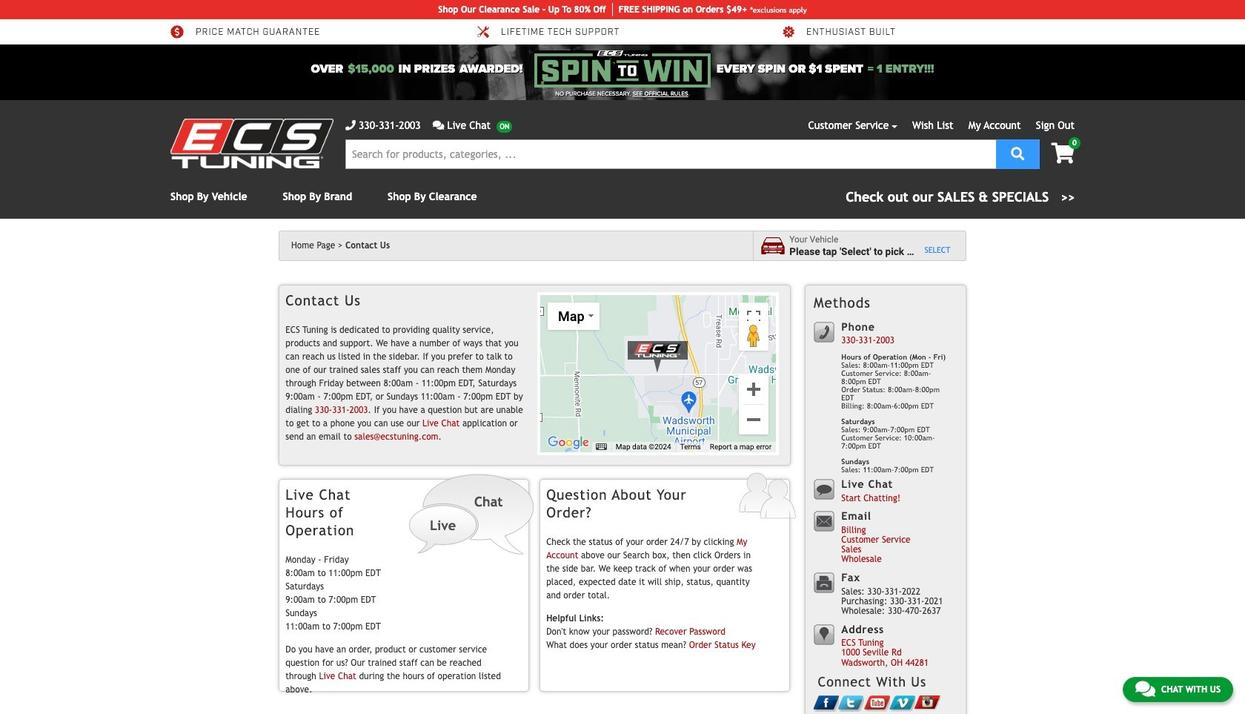 Task type: locate. For each thing, give the bounding box(es) containing it.
ecs tuning image
[[171, 119, 334, 168], [621, 336, 696, 373]]

map region
[[540, 295, 776, 452]]

ecs tuning 'spin to win' contest logo image
[[535, 50, 711, 87]]

1 vertical spatial ecs tuning image
[[621, 336, 696, 373]]

comments image
[[1136, 680, 1156, 698]]

search image
[[1012, 146, 1025, 160]]

google image
[[544, 433, 593, 452]]

shopping cart image
[[1052, 143, 1075, 164]]

0 horizontal spatial ecs tuning image
[[171, 119, 334, 168]]

keyboard shortcuts image
[[596, 443, 607, 450]]

1 horizontal spatial ecs tuning image
[[621, 336, 696, 373]]

phone image
[[346, 120, 356, 130]]



Task type: vqa. For each thing, say whether or not it's contained in the screenshot.
Youtube logo
no



Task type: describe. For each thing, give the bounding box(es) containing it.
my account image
[[738, 473, 797, 520]]

comments image
[[433, 120, 444, 130]]

Search text field
[[346, 139, 997, 169]]

0 vertical spatial ecs tuning image
[[171, 119, 334, 168]]

live chat bubbles image
[[408, 473, 536, 556]]



